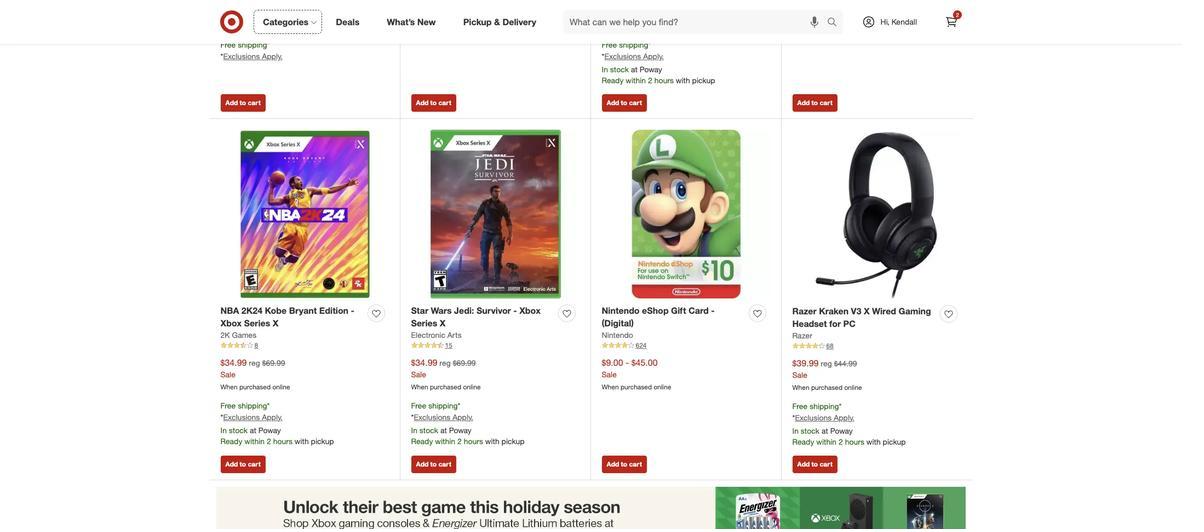 Task type: describe. For each thing, give the bounding box(es) containing it.
electronic arts
[[411, 330, 462, 340]]

v3
[[851, 306, 862, 317]]

x inside razer kraken v3 x wired gaming headset for pc
[[864, 306, 870, 317]]

hours for razer kraken v3 x wired gaming headset for pc
[[845, 437, 865, 446]]

kraken
[[819, 306, 849, 317]]

$34.99 reg $69.99 sale when purchased online for series
[[221, 357, 290, 391]]

xbox inside star wars jedi: survivor - xbox series x
[[520, 305, 541, 316]]

wars
[[431, 305, 452, 316]]

pickup & delivery
[[463, 16, 537, 27]]

- inside star wars jedi: survivor - xbox series x
[[514, 305, 517, 316]]

8
[[255, 341, 258, 350]]

624 link
[[602, 341, 771, 351]]

apply. for razer kraken v3 x wired gaming headset for pc
[[834, 413, 855, 422]]

stock for star wars jedi: survivor - xbox series x
[[420, 426, 438, 435]]

2k
[[221, 330, 230, 340]]

(digital)
[[602, 318, 634, 329]]

nintendo link
[[602, 330, 633, 341]]

1 horizontal spatial items
[[817, 9, 835, 19]]

for
[[830, 319, 841, 329]]

pickup & delivery link
[[454, 10, 550, 34]]

razer link
[[793, 330, 813, 341]]

1 horizontal spatial on
[[837, 9, 846, 19]]

new
[[417, 16, 436, 27]]

0 horizontal spatial select
[[221, 9, 242, 18]]

within for star wars jedi: survivor - xbox series x
[[435, 437, 455, 446]]

bryant
[[289, 305, 317, 316]]

at for nba 2k24 kobe bryant edition - xbox series x
[[250, 426, 256, 435]]

delivery
[[503, 16, 537, 27]]

free shipping * * exclusions apply.
[[221, 40, 283, 61]]

xbox inside nba 2k24 kobe bryant edition - xbox series x
[[221, 318, 242, 329]]

2 for star wars jedi: survivor - xbox series x
[[458, 437, 462, 446]]

- inside '$9.00 - $45.00 sale when purchased online'
[[626, 357, 629, 368]]

8 link
[[221, 341, 389, 351]]

free shipping * * exclusions apply. in stock at  poway ready within 2 hours with pickup for star wars jedi: survivor - xbox series x
[[411, 401, 525, 446]]

reg for for
[[821, 359, 832, 368]]

0 horizontal spatial items
[[244, 9, 263, 18]]

ready for star wars jedi: survivor - xbox series x
[[411, 437, 433, 446]]

exclusions apply. link for razer kraken v3 x wired gaming headset for pc
[[795, 413, 855, 422]]

eshop
[[642, 305, 669, 316]]

$9.00 - $45.00 sale when purchased online
[[602, 357, 672, 391]]

online inside '$9.00 - $45.00 sale when purchased online'
[[654, 383, 672, 391]]

in for razer kraken v3 x wired gaming headset for pc
[[793, 426, 799, 435]]

1 horizontal spatial select items on sale when purchased online
[[793, 9, 862, 31]]

2k games link
[[221, 330, 257, 341]]

x inside nba 2k24 kobe bryant edition - xbox series x
[[273, 318, 279, 329]]

sale for razer kraken v3 x wired gaming headset for pc
[[793, 370, 808, 380]]

categories
[[263, 16, 309, 27]]

headset
[[793, 319, 827, 329]]

search button
[[822, 10, 849, 36]]

online inside sale when purchased online
[[654, 22, 672, 30]]

nintendo eshop gift card - (digital) link
[[602, 305, 745, 330]]

pickup for nba 2k24 kobe bryant edition - xbox series x
[[311, 437, 334, 446]]

$39.99 reg $44.99 sale when purchased online
[[793, 358, 862, 392]]

apply. for nba 2k24 kobe bryant edition - xbox series x
[[262, 412, 283, 422]]

series inside nba 2k24 kobe bryant edition - xbox series x
[[244, 318, 270, 329]]

hi, kendall
[[881, 17, 917, 26]]

pc
[[844, 319, 856, 329]]

$45.00
[[632, 357, 658, 368]]

search
[[822, 17, 849, 28]]

within for nba 2k24 kobe bryant edition - xbox series x
[[245, 437, 265, 446]]

what's new link
[[378, 10, 450, 34]]

razer kraken v3 x wired gaming headset for pc
[[793, 306, 931, 329]]

arts
[[448, 330, 462, 340]]

exclusions for star wars jedi: survivor - xbox series x
[[414, 412, 451, 422]]

games
[[232, 330, 257, 340]]

purchased inside '$9.00 - $45.00 sale when purchased online'
[[621, 383, 652, 391]]

razer for razer
[[793, 331, 813, 340]]

reg for series
[[249, 358, 260, 368]]

624
[[636, 341, 647, 350]]

free inside free shipping * * exclusions apply.
[[221, 40, 236, 49]]

nintendo eshop gift card - (digital) image
[[602, 130, 771, 299]]

apply. inside free shipping * * exclusions apply.
[[262, 51, 283, 61]]

stock for nba 2k24 kobe bryant edition - xbox series x
[[229, 426, 248, 435]]

when inside the $39.99 reg $44.99 sale when purchased online
[[793, 384, 810, 392]]

deals link
[[327, 10, 373, 34]]

sale for star wars jedi: survivor - xbox series x
[[411, 370, 426, 379]]

advertisement region
[[210, 487, 973, 529]]

&
[[494, 16, 500, 27]]

15
[[445, 341, 453, 350]]

0 horizontal spatial on
[[265, 9, 274, 18]]

pickup
[[463, 16, 492, 27]]

kendall
[[892, 17, 917, 26]]

sale when purchased online
[[602, 9, 672, 30]]

stock for razer kraken v3 x wired gaming headset for pc
[[801, 426, 820, 435]]

with for razer kraken v3 x wired gaming headset for pc
[[867, 437, 881, 446]]

hours for nba 2k24 kobe bryant edition - xbox series x
[[273, 437, 293, 446]]

when inside sale when purchased online
[[602, 22, 619, 30]]

deals
[[336, 16, 360, 27]]

0 horizontal spatial sale
[[276, 9, 290, 18]]



Task type: vqa. For each thing, say whether or not it's contained in the screenshot.


Task type: locate. For each thing, give the bounding box(es) containing it.
$34.99 reg $69.99 sale when purchased online down the 8
[[221, 357, 290, 391]]

shipping for nba 2k24 kobe bryant edition - xbox series x
[[238, 401, 267, 410]]

0 horizontal spatial $69.99
[[262, 358, 285, 368]]

1 nintendo from the top
[[602, 305, 640, 316]]

- inside "nintendo eshop gift card - (digital)"
[[711, 305, 715, 316]]

razer for razer kraken v3 x wired gaming headset for pc
[[793, 306, 817, 317]]

nba 2k24 kobe bryant edition - xbox series x
[[221, 305, 355, 329]]

0 horizontal spatial $34.99
[[221, 357, 247, 368]]

gaming
[[899, 306, 931, 317]]

2 series from the left
[[411, 318, 437, 329]]

free shipping * * exclusions apply. in stock at  poway ready within 2 hours with pickup for nba 2k24 kobe bryant edition - xbox series x
[[221, 401, 334, 446]]

series
[[244, 318, 270, 329], [411, 318, 437, 329]]

hours
[[655, 76, 674, 85], [273, 437, 293, 446], [464, 437, 483, 446], [845, 437, 865, 446]]

0 horizontal spatial reg
[[249, 358, 260, 368]]

on
[[265, 9, 274, 18], [837, 9, 846, 19]]

hours for star wars jedi: survivor - xbox series x
[[464, 437, 483, 446]]

with for nba 2k24 kobe bryant edition - xbox series x
[[295, 437, 309, 446]]

0 horizontal spatial xbox
[[221, 318, 242, 329]]

pickup for star wars jedi: survivor - xbox series x
[[502, 437, 525, 446]]

apply. for star wars jedi: survivor - xbox series x
[[453, 412, 473, 422]]

on left hi,
[[837, 9, 846, 19]]

$34.99 reg $69.99 sale when purchased online down '15'
[[411, 357, 481, 391]]

reg inside the $39.99 reg $44.99 sale when purchased online
[[821, 359, 832, 368]]

kobe
[[265, 305, 287, 316]]

survivor
[[477, 305, 511, 316]]

68
[[827, 342, 834, 350]]

select left search
[[793, 9, 814, 19]]

in for star wars jedi: survivor - xbox series x
[[411, 426, 418, 435]]

sale up free shipping * * exclusions apply.
[[276, 9, 290, 18]]

sale
[[602, 9, 617, 18], [221, 370, 236, 379], [411, 370, 426, 379], [602, 370, 617, 379], [793, 370, 808, 380]]

1 razer from the top
[[793, 306, 817, 317]]

star
[[411, 305, 429, 316]]

free for star wars jedi: survivor - xbox series x
[[411, 401, 426, 410]]

2 for razer kraken v3 x wired gaming headset for pc
[[839, 437, 843, 446]]

15 link
[[411, 341, 580, 351]]

1 horizontal spatial sale
[[848, 9, 862, 19]]

purchased inside sale when purchased online
[[621, 22, 652, 30]]

2k24
[[242, 305, 263, 316]]

jedi:
[[454, 305, 474, 316]]

when inside '$9.00 - $45.00 sale when purchased online'
[[602, 383, 619, 391]]

exclusions for nba 2k24 kobe bryant edition - xbox series x
[[223, 412, 260, 422]]

ready
[[602, 76, 624, 85], [221, 437, 242, 446], [411, 437, 433, 446], [793, 437, 815, 446]]

$34.99 reg $69.99 sale when purchased online for x
[[411, 357, 481, 391]]

within
[[626, 76, 646, 85], [245, 437, 265, 446], [435, 437, 455, 446], [817, 437, 837, 446]]

2 link
[[940, 10, 964, 34]]

pickup for razer kraken v3 x wired gaming headset for pc
[[883, 437, 906, 446]]

nintendo for nintendo
[[602, 330, 633, 340]]

1 vertical spatial nintendo
[[602, 330, 633, 340]]

hi,
[[881, 17, 890, 26]]

$34.99 down electronic
[[411, 357, 438, 368]]

- right the card
[[711, 305, 715, 316]]

star wars jedi: survivor - xbox series x
[[411, 305, 541, 329]]

electronic arts link
[[411, 330, 462, 341]]

1 series from the left
[[244, 318, 270, 329]]

card
[[689, 305, 709, 316]]

1 $69.99 from the left
[[262, 358, 285, 368]]

1 horizontal spatial series
[[411, 318, 437, 329]]

0 horizontal spatial $34.99 reg $69.99 sale when purchased online
[[221, 357, 290, 391]]

what's
[[387, 16, 415, 27]]

2 horizontal spatial reg
[[821, 359, 832, 368]]

exclusions inside free shipping * * exclusions apply.
[[223, 51, 260, 61]]

to
[[240, 99, 246, 107], [430, 99, 437, 107], [621, 99, 628, 107], [812, 99, 818, 107], [240, 460, 246, 469], [430, 460, 437, 469], [621, 460, 628, 469], [812, 460, 818, 469]]

2 $34.99 reg $69.99 sale when purchased online from the left
[[411, 357, 481, 391]]

star wars jedi: survivor - xbox series x image
[[411, 130, 580, 299], [411, 130, 580, 299]]

shipping for razer kraken v3 x wired gaming headset for pc
[[810, 402, 839, 411]]

xbox
[[520, 305, 541, 316], [221, 318, 242, 329]]

poway
[[640, 65, 662, 74], [259, 426, 281, 435], [449, 426, 472, 435], [831, 426, 853, 435]]

0 horizontal spatial select items on sale when purchased online
[[221, 9, 290, 30]]

xbox right survivor
[[520, 305, 541, 316]]

online
[[463, 15, 481, 23], [273, 22, 290, 30], [654, 22, 672, 30], [845, 23, 862, 31], [273, 383, 290, 391], [463, 383, 481, 391], [654, 383, 672, 391], [845, 384, 862, 392]]

pickup
[[692, 76, 715, 85], [311, 437, 334, 446], [502, 437, 525, 446], [883, 437, 906, 446]]

nba 2k24 kobe bryant edition - xbox series x link
[[221, 305, 364, 330]]

0 vertical spatial xbox
[[520, 305, 541, 316]]

reg for x
[[440, 358, 451, 368]]

1 horizontal spatial $34.99 reg $69.99 sale when purchased online
[[411, 357, 481, 391]]

reg down '15'
[[440, 358, 451, 368]]

gift
[[671, 305, 686, 316]]

stock
[[610, 65, 629, 74], [229, 426, 248, 435], [420, 426, 438, 435], [801, 426, 820, 435]]

$34.99 for xbox
[[221, 357, 247, 368]]

categories link
[[254, 10, 322, 34]]

razer up headset
[[793, 306, 817, 317]]

free
[[221, 40, 236, 49], [602, 40, 617, 49], [221, 401, 236, 410], [411, 401, 426, 410], [793, 402, 808, 411]]

$69.99 down 8 link
[[262, 358, 285, 368]]

add
[[225, 99, 238, 107], [416, 99, 429, 107], [607, 99, 619, 107], [798, 99, 810, 107], [225, 460, 238, 469], [416, 460, 429, 469], [607, 460, 619, 469], [798, 460, 810, 469]]

2 $69.99 from the left
[[453, 358, 476, 368]]

exclusions apply. link for nba 2k24 kobe bryant edition - xbox series x
[[223, 412, 283, 422]]

shipping inside free shipping * * exclusions apply.
[[238, 40, 267, 49]]

series inside star wars jedi: survivor - xbox series x
[[411, 318, 437, 329]]

online inside the $39.99 reg $44.99 sale when purchased online
[[845, 384, 862, 392]]

exclusions for razer kraken v3 x wired gaming headset for pc
[[795, 413, 832, 422]]

nintendo for nintendo eshop gift card - (digital)
[[602, 305, 640, 316]]

exclusions apply. link for star wars jedi: survivor - xbox series x
[[414, 412, 473, 422]]

1 horizontal spatial reg
[[440, 358, 451, 368]]

$69.99 for x
[[453, 358, 476, 368]]

1 horizontal spatial x
[[440, 318, 446, 329]]

razer inside razer kraken v3 x wired gaming headset for pc
[[793, 306, 817, 317]]

sale for nintendo eshop gift card - (digital)
[[602, 370, 617, 379]]

exclusions apply. link
[[223, 51, 283, 61], [605, 51, 664, 61], [223, 412, 283, 422], [414, 412, 473, 422], [795, 413, 855, 422]]

reg down 68 on the bottom right of page
[[821, 359, 832, 368]]

reg
[[249, 358, 260, 368], [440, 358, 451, 368], [821, 359, 832, 368]]

2
[[956, 12, 959, 18], [648, 76, 653, 85], [267, 437, 271, 446], [458, 437, 462, 446], [839, 437, 843, 446]]

reg down the 8
[[249, 358, 260, 368]]

1 horizontal spatial $69.99
[[453, 358, 476, 368]]

wired
[[872, 306, 897, 317]]

razer
[[793, 306, 817, 317], [793, 331, 813, 340]]

nintendo inside "nintendo eshop gift card - (digital)"
[[602, 305, 640, 316]]

- right edition
[[351, 305, 355, 316]]

edition
[[319, 305, 349, 316]]

razer kraken v3 x wired gaming headset for pc link
[[793, 305, 936, 330]]

what's new
[[387, 16, 436, 27]]

free shipping * * exclusions apply. in stock at  poway ready within 2 hours with pickup
[[602, 40, 715, 85], [221, 401, 334, 446], [411, 401, 525, 446], [793, 402, 906, 446]]

$34.99
[[221, 357, 247, 368], [411, 357, 438, 368]]

in
[[602, 65, 608, 74], [221, 426, 227, 435], [411, 426, 418, 435], [793, 426, 799, 435]]

nintendo down (digital)
[[602, 330, 633, 340]]

2 nintendo from the top
[[602, 330, 633, 340]]

1 horizontal spatial $34.99
[[411, 357, 438, 368]]

0 vertical spatial nintendo
[[602, 305, 640, 316]]

at
[[631, 65, 638, 74], [250, 426, 256, 435], [441, 426, 447, 435], [822, 426, 828, 435]]

sale left hi,
[[848, 9, 862, 19]]

1 vertical spatial xbox
[[221, 318, 242, 329]]

1 horizontal spatial select
[[793, 9, 814, 19]]

nintendo eshop gift card - (digital)
[[602, 305, 715, 329]]

$44.99
[[834, 359, 857, 368]]

$69.99 down the arts
[[453, 358, 476, 368]]

0 vertical spatial razer
[[793, 306, 817, 317]]

nba 2k24 kobe bryant edition - xbox series x image
[[221, 130, 389, 299], [221, 130, 389, 299]]

add to cart button
[[221, 94, 266, 112], [411, 94, 456, 112], [602, 94, 647, 112], [793, 94, 838, 112], [221, 456, 266, 474], [411, 456, 456, 474], [602, 456, 647, 474], [793, 456, 838, 474]]

razer down headset
[[793, 331, 813, 340]]

xbox down nba
[[221, 318, 242, 329]]

when purchased online
[[411, 15, 481, 23]]

x down wars
[[440, 318, 446, 329]]

sale inside the $39.99 reg $44.99 sale when purchased online
[[793, 370, 808, 380]]

apply.
[[262, 51, 283, 61], [643, 51, 664, 61], [262, 412, 283, 422], [453, 412, 473, 422], [834, 413, 855, 422]]

68 link
[[793, 341, 962, 351]]

2 horizontal spatial x
[[864, 306, 870, 317]]

1 horizontal spatial xbox
[[520, 305, 541, 316]]

*
[[267, 40, 270, 49], [649, 40, 651, 49], [221, 51, 223, 61], [602, 51, 605, 61], [267, 401, 270, 410], [458, 401, 461, 410], [839, 402, 842, 411], [221, 412, 223, 422], [411, 412, 414, 422], [793, 413, 795, 422]]

$39.99
[[793, 358, 819, 369]]

nintendo up (digital)
[[602, 305, 640, 316]]

2 $34.99 from the left
[[411, 357, 438, 368]]

What can we help you find? suggestions appear below search field
[[563, 10, 830, 34]]

within for razer kraken v3 x wired gaming headset for pc
[[817, 437, 837, 446]]

poway for razer kraken v3 x wired gaming headset for pc
[[831, 426, 853, 435]]

sale for nba 2k24 kobe bryant edition - xbox series x
[[221, 370, 236, 379]]

1 $34.99 from the left
[[221, 357, 247, 368]]

ready for nba 2k24 kobe bryant edition - xbox series x
[[221, 437, 242, 446]]

- right survivor
[[514, 305, 517, 316]]

in for nba 2k24 kobe bryant edition - xbox series x
[[221, 426, 227, 435]]

sale inside sale when purchased online
[[602, 9, 617, 18]]

items
[[244, 9, 263, 18], [817, 9, 835, 19]]

electronic
[[411, 330, 445, 340]]

x inside star wars jedi: survivor - xbox series x
[[440, 318, 446, 329]]

free for razer kraken v3 x wired gaming headset for pc
[[793, 402, 808, 411]]

with for star wars jedi: survivor - xbox series x
[[485, 437, 500, 446]]

free shipping * * exclusions apply. in stock at  poway ready within 2 hours with pickup for razer kraken v3 x wired gaming headset for pc
[[793, 402, 906, 446]]

add to cart
[[225, 99, 261, 107], [416, 99, 451, 107], [607, 99, 642, 107], [798, 99, 833, 107], [225, 460, 261, 469], [416, 460, 451, 469], [607, 460, 642, 469], [798, 460, 833, 469]]

x
[[864, 306, 870, 317], [273, 318, 279, 329], [440, 318, 446, 329]]

2 razer from the top
[[793, 331, 813, 340]]

purchased
[[430, 15, 461, 23], [239, 22, 271, 30], [621, 22, 652, 30], [812, 23, 843, 31], [239, 383, 271, 391], [430, 383, 461, 391], [621, 383, 652, 391], [812, 384, 843, 392]]

poway for star wars jedi: survivor - xbox series x
[[449, 426, 472, 435]]

at for razer kraken v3 x wired gaming headset for pc
[[822, 426, 828, 435]]

nintendo
[[602, 305, 640, 316], [602, 330, 633, 340]]

1 vertical spatial razer
[[793, 331, 813, 340]]

at for star wars jedi: survivor - xbox series x
[[441, 426, 447, 435]]

series down 2k24
[[244, 318, 270, 329]]

$9.00
[[602, 357, 623, 368]]

- right $9.00
[[626, 357, 629, 368]]

nba
[[221, 305, 239, 316]]

poway for nba 2k24 kobe bryant edition - xbox series x
[[259, 426, 281, 435]]

0 horizontal spatial x
[[273, 318, 279, 329]]

$69.99
[[262, 358, 285, 368], [453, 358, 476, 368]]

2 for nba 2k24 kobe bryant edition - xbox series x
[[267, 437, 271, 446]]

- inside nba 2k24 kobe bryant edition - xbox series x
[[351, 305, 355, 316]]

razer kraken v3 x wired gaming headset for pc image
[[793, 130, 962, 299], [793, 130, 962, 299]]

ready for razer kraken v3 x wired gaming headset for pc
[[793, 437, 815, 446]]

2k games
[[221, 330, 257, 340]]

-
[[351, 305, 355, 316], [514, 305, 517, 316], [711, 305, 715, 316], [626, 357, 629, 368]]

on up free shipping * * exclusions apply.
[[265, 9, 274, 18]]

1 $34.99 reg $69.99 sale when purchased online from the left
[[221, 357, 290, 391]]

exclusions
[[223, 51, 260, 61], [605, 51, 641, 61], [223, 412, 260, 422], [414, 412, 451, 422], [795, 413, 832, 422]]

$34.99 reg $69.99 sale when purchased online
[[221, 357, 290, 391], [411, 357, 481, 391]]

$34.99 down '2k games' link
[[221, 357, 247, 368]]

star wars jedi: survivor - xbox series x link
[[411, 305, 554, 330]]

shipping for star wars jedi: survivor - xbox series x
[[429, 401, 458, 410]]

cart
[[248, 99, 261, 107], [439, 99, 451, 107], [629, 99, 642, 107], [820, 99, 833, 107], [248, 460, 261, 469], [439, 460, 451, 469], [629, 460, 642, 469], [820, 460, 833, 469]]

series up electronic
[[411, 318, 437, 329]]

x right v3
[[864, 306, 870, 317]]

free for nba 2k24 kobe bryant edition - xbox series x
[[221, 401, 236, 410]]

select
[[221, 9, 242, 18], [793, 9, 814, 19]]

x down kobe at the left bottom of page
[[273, 318, 279, 329]]

select up free shipping * * exclusions apply.
[[221, 9, 242, 18]]

$69.99 for series
[[262, 358, 285, 368]]

shipping
[[238, 40, 267, 49], [619, 40, 649, 49], [238, 401, 267, 410], [429, 401, 458, 410], [810, 402, 839, 411]]

with
[[676, 76, 690, 85], [295, 437, 309, 446], [485, 437, 500, 446], [867, 437, 881, 446]]

0 horizontal spatial series
[[244, 318, 270, 329]]

purchased inside the $39.99 reg $44.99 sale when purchased online
[[812, 384, 843, 392]]

select items on sale when purchased online
[[221, 9, 290, 30], [793, 9, 862, 31]]

$34.99 for series
[[411, 357, 438, 368]]

sale inside '$9.00 - $45.00 sale when purchased online'
[[602, 370, 617, 379]]



